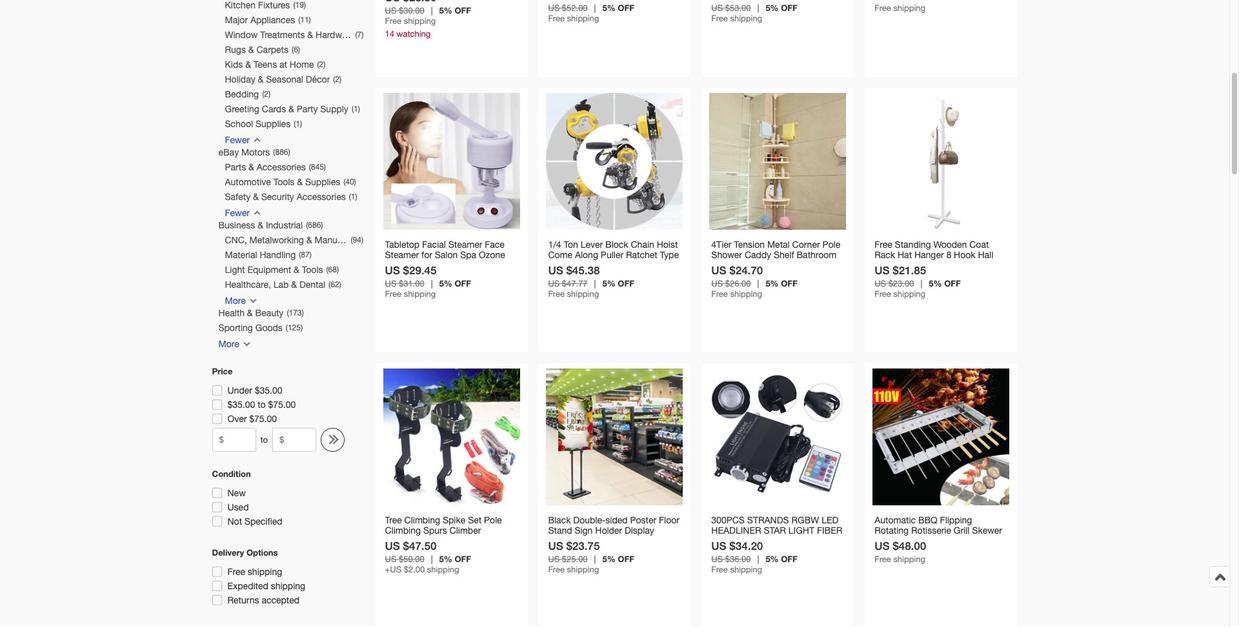 Task type: vqa. For each thing, say whether or not it's contained in the screenshot.
'2'
no



Task type: locate. For each thing, give the bounding box(es) containing it.
spike
[[443, 515, 466, 525]]

5% down jacket
[[929, 278, 942, 289]]

5% inside 5% off +us $2.00 shipping
[[439, 554, 453, 564]]

steamer
[[449, 239, 483, 250], [385, 250, 419, 260], [411, 260, 445, 270]]

adjustable inside black double-sided poster floor stand sign holder display adjustable up to 71"
[[548, 536, 591, 546]]

tree up us $47.50 us $50.00
[[385, 515, 402, 525]]

décor
[[306, 74, 330, 85]]

2 horizontal spatial (2)
[[333, 75, 342, 84]]

1 vertical spatial $75.00
[[249, 414, 277, 424]]

1 vertical spatial (2)
[[333, 75, 342, 84]]

us $45.38 us $47.77
[[548, 263, 600, 289]]

condition
[[212, 469, 251, 479]]

fewer button down the school
[[225, 135, 259, 145]]

free shipping
[[875, 3, 926, 13]]

& down (87)
[[294, 265, 300, 275]]

to inside price under $35.00 $35.00 to $75.00 over $75.00
[[258, 400, 266, 410]]

5% down organizer
[[766, 278, 779, 289]]

Enter maximum price field
[[273, 428, 316, 452]]

off inside 5% off +us $2.00 shipping
[[455, 554, 471, 564]]

$23.00
[[889, 279, 915, 289]]

0 horizontal spatial pole
[[484, 515, 502, 525]]

us down rack on the top right of page
[[875, 263, 890, 277]]

off for us $34.20
[[781, 554, 798, 564]]

hook
[[954, 250, 976, 260]]

off for us $45.38
[[618, 278, 635, 289]]

ton
[[564, 239, 578, 250]]

to
[[258, 400, 266, 410], [261, 435, 268, 445], [607, 536, 615, 546]]

us left $23.00
[[875, 279, 887, 289]]

4tier
[[712, 239, 732, 250]]

tools inside material handling (87) light equipment & tools (68) healthcare, lab & dental (62) more
[[302, 265, 323, 275]]

& inside 'link'
[[307, 235, 312, 245]]

tree down wooden
[[944, 260, 961, 270]]

0 vertical spatial to
[[258, 400, 266, 410]]

appliances
[[250, 15, 295, 25]]

entryway
[[875, 260, 912, 270]]

Enter minimum price field
[[212, 428, 256, 452]]

off for us $47.50
[[455, 554, 471, 564]]

(1) down (40)
[[349, 192, 357, 201]]

1 steel from the left
[[452, 536, 473, 546]]

us down "optic"
[[712, 554, 723, 564]]

fewer button
[[225, 135, 259, 145], [225, 208, 259, 218]]

+us
[[385, 565, 402, 575]]

$47.77
[[562, 279, 588, 289]]

$35.00
[[255, 385, 283, 396], [228, 400, 255, 410]]

2 steel from the left
[[937, 536, 957, 546]]

climbing up $47.50
[[405, 515, 440, 525]]

black double-sided poster floor stand sign holder display adjustable up to 71"
[[548, 515, 680, 546]]

shelf down automatic at the right bottom
[[875, 536, 896, 546]]

facial
[[422, 239, 446, 250], [385, 260, 409, 270]]

us up $31.00
[[385, 263, 400, 277]]

fewer up business
[[225, 208, 250, 218]]

equipment
[[248, 265, 291, 275]]

0 vertical spatial pole
[[823, 239, 841, 250]]

sign
[[575, 525, 593, 536]]

2 adjustable from the left
[[548, 536, 591, 546]]

1 adjustable from the left
[[385, 536, 428, 546]]

floor
[[659, 515, 680, 525]]

metalworking
[[250, 235, 304, 245]]

5% down up
[[603, 554, 616, 564]]

0 horizontal spatial tools
[[274, 177, 295, 187]]

1 vertical spatial more button
[[219, 339, 249, 349]]

pole right corner
[[823, 239, 841, 250]]

1 horizontal spatial tools
[[302, 265, 323, 275]]

supplies down '(845)'
[[305, 177, 340, 187]]

(686)
[[306, 221, 323, 230]]

off right $53.00
[[781, 3, 798, 13]]

0 vertical spatial tools
[[274, 177, 295, 187]]

off down the white
[[455, 278, 471, 289]]

shelf inside 4tier tension metal corner pole shower caddy shelf bathroom storage organizer us
[[774, 250, 795, 260]]

off down organizer
[[781, 278, 798, 289]]

us left $31.00
[[385, 279, 397, 289]]

more down the sporting
[[219, 339, 239, 349]]

5% for us $23.75
[[603, 554, 616, 564]]

poster
[[631, 515, 657, 525]]

shipping inside 5% off +us $2.00 shipping
[[427, 565, 459, 575]]

automotive
[[225, 177, 271, 187]]

headliner
[[712, 525, 762, 536]]

fewer up "ebay"
[[225, 135, 250, 145]]

0 horizontal spatial facial
[[385, 260, 409, 270]]

& up safety & security accessories link
[[297, 177, 303, 187]]

free standing wooden coat rack hat hanger 8 hook hall entryway jacket tree stand
[[875, 239, 994, 270]]

$75.00 right over
[[249, 414, 277, 424]]

steel down flipping
[[937, 536, 957, 546]]

0 horizontal spatial stand
[[548, 525, 572, 536]]

us $47.50 us $50.00
[[385, 539, 437, 564]]

pole inside 4tier tension metal corner pole shower caddy shelf bathroom storage organizer us
[[823, 239, 841, 250]]

automatic bbq flipping rotating rotisserie grill skewer shelf stainless steel
[[875, 515, 1003, 546]]

not
[[228, 517, 242, 527]]

stand inside free standing wooden coat rack hat hanger 8 hook hall entryway jacket tree stand
[[963, 260, 987, 270]]

(2) up décor at the left top of the page
[[317, 60, 326, 69]]

us down rotating
[[875, 539, 890, 553]]

us $52.00
[[548, 3, 588, 13]]

accessories
[[257, 162, 306, 172], [297, 192, 346, 202]]

5% down ceiling
[[766, 554, 779, 564]]

5% off free shipping for us $23.75
[[548, 554, 635, 575]]

1 vertical spatial tools
[[302, 265, 323, 275]]

1/4 ton lever block chain hoist come along puller ratchet type 5ft lift 550lbs
[[548, 239, 679, 270]]

$75.00 up enter maximum price field
[[268, 400, 296, 410]]

shower
[[712, 250, 743, 260]]

0 vertical spatial shelf
[[774, 250, 795, 260]]

health
[[219, 308, 245, 318]]

us down corner
[[787, 260, 800, 270]]

(125)
[[286, 323, 303, 333]]

5% for us $29.45
[[439, 278, 453, 289]]

roof
[[741, 536, 766, 546]]

& up (87)
[[307, 235, 312, 245]]

(2)
[[317, 60, 326, 69], [333, 75, 342, 84], [262, 90, 271, 99]]

1 horizontal spatial steel
[[937, 536, 957, 546]]

steel inside automatic bbq flipping rotating rotisserie grill skewer shelf stainless steel
[[937, 536, 957, 546]]

0 vertical spatial fewer button
[[225, 135, 259, 145]]

5% off free shipping for us $34.20
[[712, 554, 798, 575]]

0 vertical spatial $75.00
[[268, 400, 296, 410]]

& down automotive
[[253, 192, 259, 202]]

business & industrial (686)
[[219, 220, 323, 231]]

off for us $23.75
[[618, 554, 635, 564]]

used
[[228, 502, 249, 513]]

delivery
[[212, 548, 244, 558]]

0 vertical spatial more
[[225, 296, 246, 306]]

1 vertical spatial supplies
[[305, 177, 340, 187]]

5%
[[603, 3, 616, 13], [766, 3, 779, 13], [439, 5, 453, 15], [439, 278, 453, 289], [603, 278, 616, 289], [766, 278, 779, 289], [929, 278, 942, 289], [439, 554, 453, 564], [603, 554, 616, 564], [766, 554, 779, 564]]

off down climber
[[455, 554, 471, 564]]

1 horizontal spatial shelf
[[875, 536, 896, 546]]

us inside 4tier tension metal corner pole shower caddy shelf bathroom storage organizer us
[[787, 260, 800, 270]]

facial down tabletop
[[385, 260, 409, 270]]

more up health on the left
[[225, 296, 246, 306]]

(1)
[[352, 105, 360, 114], [294, 119, 302, 128], [349, 192, 357, 201]]

free inside free shipping expedited shipping returns accepted
[[228, 567, 245, 577]]

adjustable up $50.00
[[385, 536, 428, 546]]

face
[[485, 239, 505, 250]]

hoist
[[657, 239, 678, 250]]

0 horizontal spatial steel
[[452, 536, 473, 546]]

0 vertical spatial supplies
[[256, 119, 291, 129]]

& up metalworking on the top left of page
[[258, 220, 263, 231]]

5% for us $47.50
[[439, 554, 453, 564]]

1 horizontal spatial stand
[[963, 260, 987, 270]]

us down 5ft
[[548, 279, 560, 289]]

& right kids
[[245, 59, 251, 70]]

$35.00 down the 'under'
[[228, 400, 255, 410]]

off right $30.00
[[455, 5, 471, 15]]

us left the $26.00
[[712, 279, 723, 289]]

1 vertical spatial tree
[[385, 515, 402, 525]]

kit
[[475, 536, 486, 546]]

chevron right image
[[331, 435, 341, 446]]

5% down alloy
[[439, 554, 453, 564]]

0 vertical spatial tree
[[944, 260, 961, 270]]

5% inside 5% off free shipping 14 watching
[[439, 5, 453, 15]]

(68)
[[326, 265, 339, 274]]

pole inside tree climbing spike set pole climbing spurs climber adjustable alloy steel kit
[[484, 515, 502, 525]]

us $21.85 us $23.00
[[875, 263, 927, 289]]

star
[[764, 525, 786, 536]]

light
[[789, 525, 815, 536]]

us left '$52.00'
[[548, 3, 560, 13]]

0 horizontal spatial shelf
[[774, 250, 795, 260]]

pole for $47.50
[[484, 515, 502, 525]]

2 fewer button from the top
[[225, 208, 259, 218]]

5% off free shipping for us $29.45
[[385, 278, 471, 299]]

(1) right supply
[[352, 105, 360, 114]]

1 vertical spatial more
[[219, 339, 239, 349]]

1 vertical spatial (1)
[[294, 119, 302, 128]]

manufacturing
[[315, 235, 373, 245]]

$48.00
[[893, 539, 927, 553]]

us $48.00 free shipping
[[875, 539, 927, 564]]

steel inside tree climbing spike set pole climbing spurs climber adjustable alloy steel kit
[[452, 536, 473, 546]]

1 vertical spatial shelf
[[875, 536, 896, 546]]

kitchen fixtures link
[[225, 0, 290, 13]]

shelf inside automatic bbq flipping rotating rotisserie grill skewer shelf stainless steel
[[875, 536, 896, 546]]

(845)
[[309, 163, 326, 172]]

5% right $30.00
[[439, 5, 453, 15]]

2 vertical spatial to
[[607, 536, 615, 546]]

5% for us $34.20
[[766, 554, 779, 564]]

off down 71"
[[618, 554, 635, 564]]

stand inside black double-sided poster floor stand sign holder display adjustable up to 71"
[[548, 525, 572, 536]]

1/4
[[548, 239, 562, 250]]

$24.70
[[730, 263, 763, 277]]

1 vertical spatial $35.00
[[228, 400, 255, 410]]

pole right the set
[[484, 515, 502, 525]]

2 vertical spatial (1)
[[349, 192, 357, 201]]

(7)
[[355, 30, 364, 39]]

hat
[[898, 250, 912, 260]]

storage
[[712, 260, 744, 270]]

& right lab
[[291, 280, 297, 290]]

1 horizontal spatial (2)
[[317, 60, 326, 69]]

facial up $29.45
[[422, 239, 446, 250]]

1 horizontal spatial tree
[[944, 260, 961, 270]]

holiday
[[225, 74, 255, 85]]

skewer
[[973, 525, 1003, 536]]

more button up health on the left
[[225, 296, 255, 306]]

1 horizontal spatial supplies
[[305, 177, 340, 187]]

1 horizontal spatial facial
[[422, 239, 446, 250]]

to inside black double-sided poster floor stand sign holder display adjustable up to 71"
[[607, 536, 615, 546]]

0 horizontal spatial (2)
[[262, 90, 271, 99]]

5% down 550lbs
[[603, 278, 616, 289]]

fixtures
[[258, 0, 290, 10]]

(2) right décor at the left top of the page
[[333, 75, 342, 84]]

seasonal
[[266, 74, 303, 85]]

sporting
[[219, 323, 253, 333]]

tools up dental
[[302, 265, 323, 275]]

stand down coat
[[963, 260, 987, 270]]

security
[[261, 192, 294, 202]]

5% off free shipping for us $21.85
[[875, 278, 961, 299]]

ceiling
[[769, 536, 804, 546]]

(1) down party
[[294, 119, 302, 128]]

adjustable up $25.00
[[548, 536, 591, 546]]

steel left kit
[[452, 536, 473, 546]]

us left $53.00
[[712, 3, 723, 13]]

1 vertical spatial pole
[[484, 515, 502, 525]]

0 vertical spatial stand
[[963, 260, 987, 270]]

5% for us $24.70
[[766, 278, 779, 289]]

& up sporting goods link
[[247, 308, 253, 318]]

&
[[308, 30, 313, 40], [248, 45, 254, 55], [245, 59, 251, 70], [258, 74, 264, 85], [289, 104, 294, 114], [249, 162, 254, 172], [297, 177, 303, 187], [253, 192, 259, 202], [258, 220, 263, 231], [307, 235, 312, 245], [294, 265, 300, 275], [291, 280, 297, 290], [247, 308, 253, 318]]

more button down the sporting
[[219, 339, 249, 349]]

shelf right 'caddy'
[[774, 250, 795, 260]]

stand left sign
[[548, 525, 572, 536]]

off for us $24.70
[[781, 278, 798, 289]]

5% down the white
[[439, 278, 453, 289]]

supplies down cards
[[256, 119, 291, 129]]

chain
[[631, 239, 655, 250]]

accessories up (686)
[[297, 192, 346, 202]]

1 vertical spatial fewer
[[225, 208, 250, 218]]

kitchen fixtures (19) major appliances (11) window treatments & hardware (7) rugs & carpets (6) kids & teens at home (2) holiday & seasonal décor (2) bedding (2) greeting cards & party supply (1) school supplies (1) fewer ebay motors (886) parts & accessories (845) automotive tools & supplies (40) safety & security accessories (1) fewer
[[219, 0, 364, 218]]

us up $50.00
[[385, 539, 400, 553]]

0 vertical spatial (2)
[[317, 60, 326, 69]]

off down 1/4 ton lever block chain hoist come along puller ratchet type 5ft lift 550lbs
[[618, 278, 635, 289]]

off inside 5% off free shipping 14 watching
[[455, 5, 471, 15]]

us inside us $48.00 free shipping
[[875, 539, 890, 553]]

1 horizontal spatial pole
[[823, 239, 841, 250]]

off down ceiling
[[781, 554, 798, 564]]

2 vertical spatial (2)
[[262, 90, 271, 99]]

off down the 8
[[945, 278, 961, 289]]

5% right '$52.00'
[[603, 3, 616, 13]]

0 horizontal spatial adjustable
[[385, 536, 428, 546]]

$45.38
[[567, 263, 600, 277]]

300pcs strands rgbw led headliner star light fiber optic roof ceiling kit
[[712, 515, 843, 546]]

tools up safety & security accessories link
[[274, 177, 295, 187]]

climber
[[450, 525, 481, 536]]

1 vertical spatial stand
[[548, 525, 572, 536]]

1 horizontal spatial adjustable
[[548, 536, 591, 546]]

(2) up cards
[[262, 90, 271, 99]]

pole
[[823, 239, 841, 250], [484, 515, 502, 525]]

5% off free shipping for us $45.38
[[548, 278, 635, 299]]

0 vertical spatial fewer
[[225, 135, 250, 145]]

0 horizontal spatial supplies
[[256, 119, 291, 129]]

$35.00 right the 'under'
[[255, 385, 283, 396]]

greeting
[[225, 104, 260, 114]]

1 vertical spatial fewer button
[[225, 208, 259, 218]]

options
[[247, 548, 278, 558]]

free inside us $48.00 free shipping
[[875, 554, 892, 564]]

0 vertical spatial facial
[[422, 239, 446, 250]]

accessories down (886)
[[257, 162, 306, 172]]

(11)
[[298, 15, 311, 25]]

fewer button up business
[[225, 208, 259, 218]]

(62)
[[329, 280, 341, 289]]

new
[[228, 488, 246, 498]]

0 horizontal spatial tree
[[385, 515, 402, 525]]



Task type: describe. For each thing, give the bounding box(es) containing it.
type
[[660, 250, 679, 260]]

holiday & seasonal décor link
[[225, 72, 330, 87]]

wooden
[[934, 239, 967, 250]]

5% off +us $2.00 shipping
[[385, 554, 471, 575]]

71"
[[617, 536, 631, 546]]

major appliances link
[[225, 13, 295, 28]]

lift
[[566, 260, 579, 270]]

ozone
[[479, 250, 505, 260]]

hall
[[979, 250, 994, 260]]

set
[[468, 515, 482, 525]]

rugs
[[225, 45, 246, 55]]

material handling (87) light equipment & tools (68) healthcare, lab & dental (62) more
[[225, 250, 341, 306]]

5% for us $21.85
[[929, 278, 942, 289]]

shipping inside us $48.00 free shipping
[[894, 554, 926, 564]]

$30.00
[[399, 6, 425, 15]]

returns
[[228, 595, 259, 606]]

free shipping link
[[865, 0, 1018, 77]]

us $30.00
[[385, 6, 425, 15]]

5% right $53.00
[[766, 3, 779, 13]]

us left $25.00
[[548, 554, 560, 564]]

shipping inside 5% off free shipping 14 watching
[[404, 16, 436, 26]]

cnc, metalworking & manufacturing link
[[225, 233, 373, 248]]

material handling link
[[225, 248, 296, 263]]

0 vertical spatial (1)
[[352, 105, 360, 114]]

& down (11)
[[308, 30, 313, 40]]

$47.50
[[403, 539, 437, 553]]

stainless
[[898, 536, 935, 546]]

organizer
[[746, 260, 785, 270]]

$53.00
[[726, 3, 751, 13]]

off for us $21.85
[[945, 278, 961, 289]]

chevron right image
[[327, 435, 337, 446]]

adjustable inside tree climbing spike set pole climbing spurs climber adjustable alloy steel kit
[[385, 536, 428, 546]]

parts
[[225, 162, 246, 172]]

grill
[[954, 525, 970, 536]]

healthcare, lab & dental link
[[225, 278, 326, 293]]

1 vertical spatial to
[[261, 435, 268, 445]]

1 vertical spatial accessories
[[297, 192, 346, 202]]

free inside 5% off free shipping 14 watching
[[385, 16, 402, 26]]

us left $30.00
[[385, 6, 397, 15]]

us down shower
[[712, 263, 727, 277]]

coat
[[970, 239, 989, 250]]

us $24.70 us $26.00
[[712, 263, 763, 289]]

$52.00
[[562, 3, 588, 13]]

new used not specified
[[228, 488, 283, 527]]

off right '$52.00'
[[618, 3, 635, 13]]

metal
[[768, 239, 790, 250]]

1 fewer from the top
[[225, 135, 250, 145]]

tree inside free standing wooden coat rack hat hanger 8 hook hall entryway jacket tree stand
[[944, 260, 961, 270]]

automatic
[[875, 515, 916, 525]]

(94)
[[351, 236, 364, 245]]

hanger
[[915, 250, 944, 260]]

hardware
[[316, 30, 355, 40]]

kitchen
[[225, 0, 256, 10]]

tabletop facial steamer face steamer for salon spa ozone facial steamer white
[[385, 239, 505, 270]]

more inside material handling (87) light equipment & tools (68) healthcare, lab & dental (62) more
[[225, 296, 246, 306]]

1 fewer button from the top
[[225, 135, 259, 145]]

shelf for us $24.70
[[774, 250, 795, 260]]

tree climbing spike set pole climbing spurs climber adjustable alloy steel kit
[[385, 515, 502, 546]]

ratchet
[[626, 250, 658, 260]]

us up +us
[[385, 554, 397, 564]]

2 fewer from the top
[[225, 208, 250, 218]]

delivery options
[[212, 548, 278, 558]]

supply
[[320, 104, 349, 114]]

carpets
[[257, 45, 289, 55]]

rugs & carpets link
[[225, 43, 289, 57]]

300pcs
[[712, 515, 745, 525]]

(87)
[[299, 251, 312, 260]]

(19)
[[293, 1, 306, 10]]

kids & teens at home link
[[225, 57, 314, 72]]

cards
[[262, 104, 286, 114]]

us down headliner
[[712, 539, 727, 553]]

shelf for us $48.00
[[875, 536, 896, 546]]

white
[[448, 260, 471, 270]]

at
[[280, 59, 287, 70]]

& down teens
[[258, 74, 264, 85]]

rgbw
[[792, 515, 820, 525]]

off for us $29.45
[[455, 278, 471, 289]]

price under $35.00 $35.00 to $75.00 over $75.00
[[212, 366, 296, 424]]

specified
[[245, 517, 283, 527]]

motors
[[242, 147, 270, 158]]

5% for us $45.38
[[603, 278, 616, 289]]

standing
[[895, 239, 931, 250]]

tree inside tree climbing spike set pole climbing spurs climber adjustable alloy steel kit
[[385, 515, 402, 525]]

spurs
[[424, 525, 447, 536]]

more inside health & beauty (173) sporting goods (125) more
[[219, 339, 239, 349]]

goods
[[256, 323, 283, 333]]

$26.00
[[726, 279, 751, 289]]

teens
[[254, 59, 277, 70]]

5% off free shipping for us $24.70
[[712, 278, 798, 299]]

1 vertical spatial facial
[[385, 260, 409, 270]]

party
[[297, 104, 318, 114]]

& inside health & beauty (173) sporting goods (125) more
[[247, 308, 253, 318]]

pole for $24.70
[[823, 239, 841, 250]]

$31.00
[[399, 279, 425, 289]]

$2.00
[[404, 565, 425, 575]]

& right rugs
[[248, 45, 254, 55]]

& up automotive
[[249, 162, 254, 172]]

climbing up us $47.50 us $50.00
[[385, 525, 421, 536]]

lab
[[274, 280, 289, 290]]

rack
[[875, 250, 896, 260]]

healthcare,
[[225, 280, 271, 290]]

4tier tension metal corner pole shower caddy shelf bathroom storage organizer us
[[712, 239, 841, 270]]

550lbs
[[581, 260, 611, 270]]

$50.00
[[399, 554, 425, 564]]

0 vertical spatial more button
[[225, 296, 255, 306]]

rotating
[[875, 525, 909, 536]]

us up $25.00
[[548, 539, 564, 553]]

free shipping expedited shipping returns accepted
[[228, 567, 305, 606]]

safety
[[225, 192, 251, 202]]

0 vertical spatial accessories
[[257, 162, 306, 172]]

tools inside kitchen fixtures (19) major appliances (11) window treatments & hardware (7) rugs & carpets (6) kids & teens at home (2) holiday & seasonal décor (2) bedding (2) greeting cards & party supply (1) school supplies (1) fewer ebay motors (886) parts & accessories (845) automotive tools & supplies (40) safety & security accessories (1) fewer
[[274, 177, 295, 187]]

& left party
[[289, 104, 294, 114]]

$29.45
[[403, 263, 437, 277]]

lever
[[581, 239, 603, 250]]

window
[[225, 30, 258, 40]]

(40)
[[344, 178, 356, 187]]

0 vertical spatial $35.00
[[255, 385, 283, 396]]

us down come
[[548, 263, 564, 277]]

free inside free standing wooden coat rack hat hanger 8 hook hall entryway jacket tree stand
[[875, 239, 893, 250]]

caddy
[[745, 250, 772, 260]]

rotisserie
[[912, 525, 952, 536]]

$21.85
[[893, 263, 927, 277]]

health & beauty link
[[219, 306, 284, 321]]

major
[[225, 15, 248, 25]]



